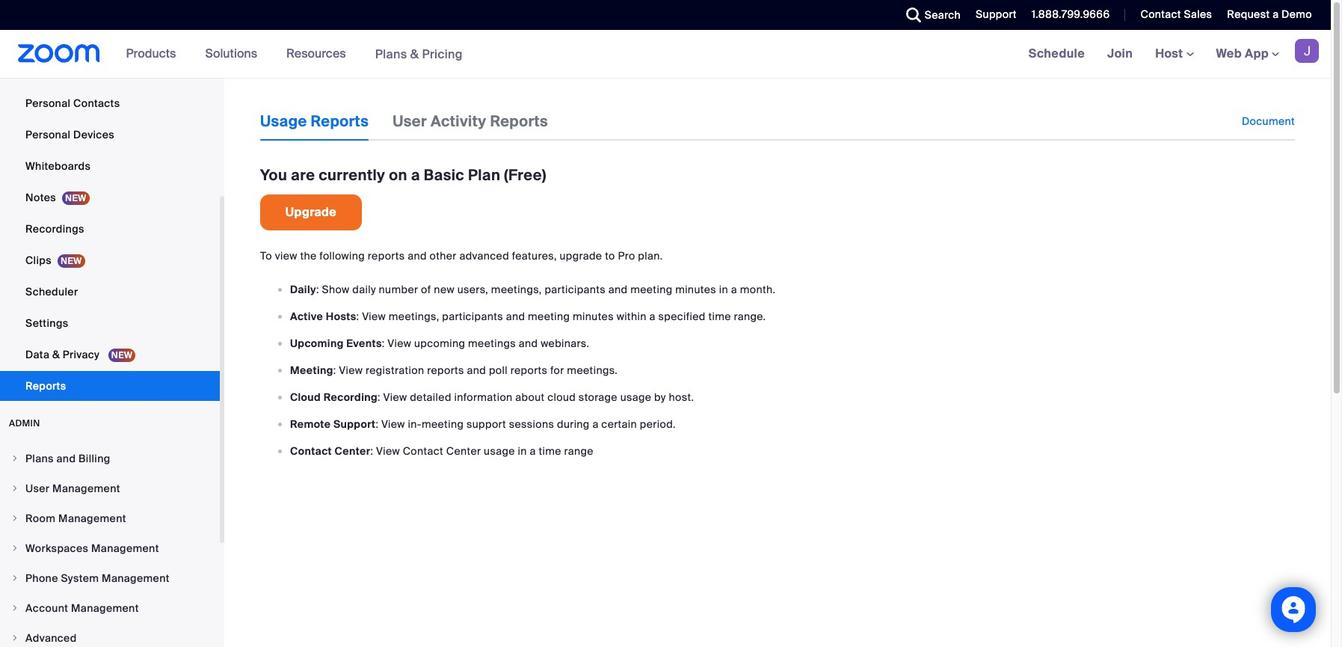 Task type: vqa. For each thing, say whether or not it's contained in the screenshot.
and in "menu item"
yes



Task type: locate. For each thing, give the bounding box(es) containing it.
1 horizontal spatial minutes
[[676, 283, 717, 296]]

1 vertical spatial &
[[52, 348, 60, 361]]

0 vertical spatial support
[[976, 7, 1017, 21]]

reports up about
[[511, 364, 548, 377]]

settings link
[[0, 308, 220, 338]]

participants down upgrade
[[545, 283, 606, 296]]

clips
[[25, 254, 52, 267]]

are
[[291, 165, 315, 185]]

management down billing
[[52, 482, 120, 495]]

1 vertical spatial phone
[[25, 572, 58, 585]]

phone
[[25, 65, 58, 79], [25, 572, 58, 585]]

time left range
[[539, 444, 562, 458]]

user for user activity reports
[[393, 111, 427, 131]]

1 horizontal spatial center
[[446, 444, 481, 458]]

plans for plans & pricing
[[375, 46, 407, 62]]

view for events
[[388, 337, 412, 350]]

& for pricing
[[410, 46, 419, 62]]

meetings, down the of
[[389, 310, 440, 323]]

plans & pricing link
[[375, 46, 463, 62], [375, 46, 463, 62]]

document
[[1243, 114, 1296, 128]]

advanced
[[25, 631, 77, 645]]

1 vertical spatial meeting
[[528, 310, 570, 323]]

support
[[467, 417, 506, 431]]

during
[[557, 417, 590, 431]]

support right search
[[976, 7, 1017, 21]]

2 center from the left
[[446, 444, 481, 458]]

to view the following reports and other advanced features, upgrade to pro plan.
[[260, 249, 663, 263]]

and left billing
[[56, 452, 76, 465]]

1 horizontal spatial user
[[393, 111, 427, 131]]

reports
[[368, 249, 405, 263], [427, 364, 464, 377], [511, 364, 548, 377]]

right image inside workspaces management menu item
[[10, 544, 19, 553]]

personal contacts link
[[0, 88, 220, 118]]

and left 'poll'
[[467, 364, 486, 377]]

user left activity
[[393, 111, 427, 131]]

demo
[[1282, 7, 1313, 21]]

center down recording
[[335, 444, 371, 458]]

meetings, up 'active hosts : view meetings, participants and meeting minutes within a specified time range.'
[[491, 283, 542, 296]]

: up the "registration"
[[382, 337, 385, 350]]

0 horizontal spatial participants
[[442, 310, 503, 323]]

0 horizontal spatial meeting
[[422, 417, 464, 431]]

0 vertical spatial plans
[[375, 46, 407, 62]]

minutes up specified
[[676, 283, 717, 296]]

: up events
[[357, 310, 359, 323]]

right image for user
[[10, 484, 19, 493]]

right image inside account management menu item
[[10, 604, 19, 613]]

1 horizontal spatial usage
[[621, 391, 652, 404]]

in left month.
[[719, 283, 729, 296]]

0 horizontal spatial support
[[334, 417, 376, 431]]

0 vertical spatial in
[[719, 283, 729, 296]]

management
[[52, 482, 120, 495], [58, 512, 126, 525], [91, 542, 159, 555], [102, 572, 170, 585], [71, 601, 139, 615]]

pro
[[618, 249, 636, 263]]

: for events
[[382, 337, 385, 350]]

0 horizontal spatial meetings,
[[389, 310, 440, 323]]

4 right image from the top
[[10, 574, 19, 583]]

reports up number
[[368, 249, 405, 263]]

0 vertical spatial personal
[[25, 97, 71, 110]]

1 vertical spatial user
[[25, 482, 50, 495]]

reports for following
[[368, 249, 405, 263]]

meetings
[[468, 337, 516, 350]]

1 right image from the top
[[10, 454, 19, 463]]

right image for account
[[10, 604, 19, 613]]

upgrade
[[286, 204, 337, 220]]

: left in-
[[376, 417, 379, 431]]

and
[[408, 249, 427, 263], [609, 283, 628, 296], [506, 310, 525, 323], [519, 337, 538, 350], [467, 364, 486, 377], [56, 452, 76, 465]]

meetings.
[[567, 364, 618, 377]]

meeting up contact center : view contact center usage in a time range
[[422, 417, 464, 431]]

1 horizontal spatial reports
[[427, 364, 464, 377]]

1 vertical spatial usage
[[484, 444, 515, 458]]

view for recording
[[383, 391, 407, 404]]

a left demo
[[1273, 7, 1280, 21]]

view down daily
[[362, 310, 386, 323]]

1 horizontal spatial time
[[709, 310, 732, 323]]

request a demo link
[[1217, 0, 1332, 30], [1228, 7, 1313, 21]]

0 vertical spatial &
[[410, 46, 419, 62]]

remote support : view in-meeting support sessions during a certain period.
[[290, 417, 676, 431]]

plans for plans and billing
[[25, 452, 54, 465]]

0 vertical spatial usage
[[621, 391, 652, 404]]

contact down in-
[[403, 444, 444, 458]]

sessions
[[509, 417, 555, 431]]

0 horizontal spatial contact
[[290, 444, 332, 458]]

request a demo
[[1228, 7, 1313, 21]]

view for center
[[376, 444, 400, 458]]

participants down users,
[[442, 310, 503, 323]]

user
[[393, 111, 427, 131], [25, 482, 50, 495]]

management up the advanced menu item
[[71, 601, 139, 615]]

contact left 'sales' at the top of page
[[1141, 7, 1182, 21]]

right image
[[10, 514, 19, 523]]

profile picture image
[[1296, 39, 1320, 63]]

view
[[362, 310, 386, 323], [388, 337, 412, 350], [339, 364, 363, 377], [383, 391, 407, 404], [382, 417, 405, 431], [376, 444, 400, 458]]

1 horizontal spatial plans
[[375, 46, 407, 62]]

2 horizontal spatial meeting
[[631, 283, 673, 296]]

usage left by
[[621, 391, 652, 404]]

user up room
[[25, 482, 50, 495]]

and up within
[[609, 283, 628, 296]]

settings
[[25, 316, 68, 330]]

user inside the tabs of report home tab list
[[393, 111, 427, 131]]

remote
[[290, 417, 331, 431]]

pricing
[[422, 46, 463, 62]]

user management menu item
[[0, 474, 220, 503]]

banner containing products
[[0, 30, 1332, 79]]

daily
[[353, 283, 376, 296]]

workspaces
[[25, 542, 89, 555]]

plans and billing
[[25, 452, 110, 465]]

and down 'active hosts : view meetings, participants and meeting minutes within a specified time range.'
[[519, 337, 538, 350]]

2 horizontal spatial contact
[[1141, 7, 1182, 21]]

5 right image from the top
[[10, 604, 19, 613]]

contact down remote
[[290, 444, 332, 458]]

meeting
[[290, 364, 333, 377]]

1 phone from the top
[[25, 65, 58, 79]]

management for workspaces management
[[91, 542, 159, 555]]

registration
[[366, 364, 425, 377]]

contact sales link
[[1130, 0, 1217, 30], [1141, 7, 1213, 21]]

phone inside menu item
[[25, 572, 58, 585]]

center down remote support : view in-meeting support sessions during a certain period.
[[446, 444, 481, 458]]

view up the "registration"
[[388, 337, 412, 350]]

plans left pricing
[[375, 46, 407, 62]]

support down recording
[[334, 417, 376, 431]]

scheduler link
[[0, 277, 220, 307]]

0 horizontal spatial reports
[[368, 249, 405, 263]]

tabs of report home tab list
[[260, 102, 572, 141]]

phone up account
[[25, 572, 58, 585]]

0 horizontal spatial time
[[539, 444, 562, 458]]

1 vertical spatial meetings,
[[389, 310, 440, 323]]

in
[[719, 283, 729, 296], [518, 444, 527, 458]]

recordings link
[[0, 214, 220, 244]]

2 horizontal spatial reports
[[490, 111, 548, 131]]

view up recording
[[339, 364, 363, 377]]

1 vertical spatial participants
[[442, 310, 503, 323]]

events
[[347, 337, 382, 350]]

contact for contact center : view contact center usage in a time range
[[290, 444, 332, 458]]

specified
[[659, 310, 706, 323]]

range.
[[734, 310, 766, 323]]

view for support
[[382, 417, 405, 431]]

2 personal from the top
[[25, 128, 71, 141]]

phone inside personal menu 'menu'
[[25, 65, 58, 79]]

plans inside plans and billing menu item
[[25, 452, 54, 465]]

reports down upcoming events : view upcoming meetings and webinars.
[[427, 364, 464, 377]]

personal up the 'whiteboards'
[[25, 128, 71, 141]]

center
[[335, 444, 371, 458], [446, 444, 481, 458]]

1 vertical spatial personal
[[25, 128, 71, 141]]

management up workspaces management
[[58, 512, 126, 525]]

plans
[[375, 46, 407, 62], [25, 452, 54, 465]]

right image
[[10, 454, 19, 463], [10, 484, 19, 493], [10, 544, 19, 553], [10, 574, 19, 583], [10, 604, 19, 613], [10, 634, 19, 643]]

0 horizontal spatial minutes
[[573, 310, 614, 323]]

user management
[[25, 482, 120, 495]]

and left 'other' at the left top of page
[[408, 249, 427, 263]]

0 vertical spatial phone
[[25, 65, 58, 79]]

reports down data
[[25, 379, 66, 393]]

1 personal from the top
[[25, 97, 71, 110]]

& right data
[[52, 348, 60, 361]]

&
[[410, 46, 419, 62], [52, 348, 60, 361]]

data & privacy link
[[0, 340, 220, 370]]

upgrade button
[[260, 195, 362, 230]]

right image inside user management menu item
[[10, 484, 19, 493]]

join
[[1108, 46, 1134, 61]]

support
[[976, 7, 1017, 21], [334, 417, 376, 431]]

usage
[[621, 391, 652, 404], [484, 444, 515, 458]]

search
[[925, 8, 961, 22]]

usage reports link
[[260, 102, 369, 141]]

user activity reports link
[[393, 102, 548, 141]]

right image inside plans and billing menu item
[[10, 454, 19, 463]]

phone for phone
[[25, 65, 58, 79]]

0 horizontal spatial user
[[25, 482, 50, 495]]

0 horizontal spatial reports
[[25, 379, 66, 393]]

1 horizontal spatial meetings,
[[491, 283, 542, 296]]

personal up "personal devices"
[[25, 97, 71, 110]]

reports up (free)
[[490, 111, 548, 131]]

view left in-
[[382, 417, 405, 431]]

support link
[[965, 0, 1021, 30], [976, 7, 1017, 21]]

view down the "registration"
[[383, 391, 407, 404]]

meeting up within
[[631, 283, 673, 296]]

web app
[[1217, 46, 1270, 61]]

& inside personal menu 'menu'
[[52, 348, 60, 361]]

plans and billing menu item
[[0, 444, 220, 473]]

usage down support in the bottom of the page
[[484, 444, 515, 458]]

time left range.
[[709, 310, 732, 323]]

0 vertical spatial user
[[393, 111, 427, 131]]

plans inside product information navigation
[[375, 46, 407, 62]]

: for recording
[[378, 391, 381, 404]]

: down the "registration"
[[378, 391, 381, 404]]

plans down admin
[[25, 452, 54, 465]]

usage
[[260, 111, 307, 131]]

banner
[[0, 30, 1332, 79]]

right image for phone
[[10, 574, 19, 583]]

side navigation navigation
[[0, 0, 224, 647]]

in down sessions
[[518, 444, 527, 458]]

& inside product information navigation
[[410, 46, 419, 62]]

upgrade
[[560, 249, 603, 263]]

2 right image from the top
[[10, 484, 19, 493]]

2 vertical spatial meeting
[[422, 417, 464, 431]]

management for user management
[[52, 482, 120, 495]]

usage reports
[[260, 111, 369, 131]]

0 horizontal spatial usage
[[484, 444, 515, 458]]

: down recording
[[371, 444, 374, 458]]

2 phone from the top
[[25, 572, 58, 585]]

data & privacy
[[25, 348, 102, 361]]

1 vertical spatial plans
[[25, 452, 54, 465]]

0 horizontal spatial in
[[518, 444, 527, 458]]

right image inside phone system management menu item
[[10, 574, 19, 583]]

0 horizontal spatial plans
[[25, 452, 54, 465]]

0 horizontal spatial &
[[52, 348, 60, 361]]

1 vertical spatial minutes
[[573, 310, 614, 323]]

reports
[[311, 111, 369, 131], [490, 111, 548, 131], [25, 379, 66, 393]]

6 right image from the top
[[10, 634, 19, 643]]

host
[[1156, 46, 1187, 61]]

meetings navigation
[[1018, 30, 1332, 79]]

sales
[[1185, 7, 1213, 21]]

cloud
[[290, 391, 321, 404]]

1 horizontal spatial participants
[[545, 283, 606, 296]]

minutes left within
[[573, 310, 614, 323]]

a left month.
[[731, 283, 738, 296]]

reports up "currently"
[[311, 111, 369, 131]]

contact for contact sales
[[1141, 7, 1182, 21]]

cloud
[[548, 391, 576, 404]]

meeting down the daily : show daily number of new users, meetings, participants and meeting minutes in a month.
[[528, 310, 570, 323]]

to
[[260, 249, 272, 263]]

basic
[[424, 165, 465, 185]]

period.
[[640, 417, 676, 431]]

management up phone system management menu item
[[91, 542, 159, 555]]

the
[[300, 249, 317, 263]]

solutions button
[[205, 30, 264, 78]]

in-
[[408, 417, 422, 431]]

view down recording
[[376, 444, 400, 458]]

& left pricing
[[410, 46, 419, 62]]

user inside menu item
[[25, 482, 50, 495]]

: left show
[[316, 283, 319, 296]]

3 right image from the top
[[10, 544, 19, 553]]

0 horizontal spatial center
[[335, 444, 371, 458]]

range
[[565, 444, 594, 458]]

a right 'on'
[[411, 165, 420, 185]]

phone down the zoom logo
[[25, 65, 58, 79]]

host button
[[1156, 46, 1194, 61]]

workspaces management menu item
[[0, 534, 220, 563]]

management for room management
[[58, 512, 126, 525]]

personal devices
[[25, 128, 114, 141]]

daily
[[290, 283, 316, 296]]

1 horizontal spatial meeting
[[528, 310, 570, 323]]

1 horizontal spatial &
[[410, 46, 419, 62]]



Task type: describe. For each thing, give the bounding box(es) containing it.
personal for personal devices
[[25, 128, 71, 141]]

and inside menu item
[[56, 452, 76, 465]]

personal contacts
[[25, 97, 120, 110]]

recordings
[[25, 222, 84, 236]]

1 vertical spatial support
[[334, 417, 376, 431]]

billing
[[79, 452, 110, 465]]

on
[[389, 165, 408, 185]]

detailed
[[410, 391, 452, 404]]

to
[[605, 249, 615, 263]]

month.
[[740, 283, 776, 296]]

management for account management
[[71, 601, 139, 615]]

: for support
[[376, 417, 379, 431]]

& for privacy
[[52, 348, 60, 361]]

contact center : view contact center usage in a time range
[[290, 444, 594, 458]]

reports inside personal menu 'menu'
[[25, 379, 66, 393]]

activity
[[431, 111, 487, 131]]

and down the daily : show daily number of new users, meetings, participants and meeting minutes in a month.
[[506, 310, 525, 323]]

phone link
[[0, 57, 220, 87]]

by
[[655, 391, 666, 404]]

1 horizontal spatial reports
[[311, 111, 369, 131]]

phone for phone system management
[[25, 572, 58, 585]]

0 vertical spatial time
[[709, 310, 732, 323]]

1 center from the left
[[335, 444, 371, 458]]

right image for plans
[[10, 454, 19, 463]]

notes link
[[0, 183, 220, 212]]

of
[[421, 283, 431, 296]]

a right during
[[593, 417, 599, 431]]

join link
[[1097, 30, 1145, 78]]

0 vertical spatial meeting
[[631, 283, 673, 296]]

plans & pricing
[[375, 46, 463, 62]]

room management
[[25, 512, 126, 525]]

clips link
[[0, 245, 220, 275]]

admin
[[9, 417, 40, 429]]

cloud recording : view detailed information about cloud storage usage by host.
[[290, 391, 694, 404]]

personal for personal contacts
[[25, 97, 71, 110]]

management up account management menu item
[[102, 572, 170, 585]]

currently
[[319, 165, 385, 185]]

1.888.799.9666
[[1032, 7, 1111, 21]]

information
[[454, 391, 513, 404]]

meeting : view registration reports and poll reports for meetings.
[[290, 364, 618, 377]]

resources
[[287, 46, 346, 61]]

upcoming
[[290, 337, 344, 350]]

workspaces management
[[25, 542, 159, 555]]

0 vertical spatial participants
[[545, 283, 606, 296]]

number
[[379, 283, 418, 296]]

: for hosts
[[357, 310, 359, 323]]

phone system management menu item
[[0, 564, 220, 593]]

devices
[[73, 128, 114, 141]]

0 vertical spatial meetings,
[[491, 283, 542, 296]]

plan.
[[638, 249, 663, 263]]

data
[[25, 348, 50, 361]]

products button
[[126, 30, 183, 78]]

upcoming
[[414, 337, 466, 350]]

products
[[126, 46, 176, 61]]

other
[[430, 249, 457, 263]]

1 vertical spatial in
[[518, 444, 527, 458]]

poll
[[489, 364, 508, 377]]

advanced menu item
[[0, 624, 220, 647]]

1 horizontal spatial support
[[976, 7, 1017, 21]]

upcoming events : view upcoming meetings and webinars.
[[290, 337, 590, 350]]

web
[[1217, 46, 1243, 61]]

account management menu item
[[0, 594, 220, 622]]

users,
[[458, 283, 489, 296]]

room management menu item
[[0, 504, 220, 533]]

you are currently on a basic plan (free)
[[260, 165, 547, 185]]

app
[[1246, 46, 1270, 61]]

request
[[1228, 7, 1271, 21]]

webinars.
[[541, 337, 590, 350]]

search button
[[895, 0, 965, 30]]

zoom logo image
[[18, 44, 100, 63]]

right image inside the advanced menu item
[[10, 634, 19, 643]]

personal menu menu
[[0, 0, 220, 402]]

certain
[[602, 417, 637, 431]]

(free)
[[504, 165, 547, 185]]

recording
[[324, 391, 378, 404]]

schedule link
[[1018, 30, 1097, 78]]

hosts
[[326, 310, 357, 323]]

product information navigation
[[115, 30, 474, 79]]

solutions
[[205, 46, 257, 61]]

: for center
[[371, 444, 374, 458]]

schedule
[[1029, 46, 1086, 61]]

1 vertical spatial time
[[539, 444, 562, 458]]

1 horizontal spatial in
[[719, 283, 729, 296]]

reports for registration
[[427, 364, 464, 377]]

privacy
[[63, 348, 100, 361]]

2 horizontal spatial reports
[[511, 364, 548, 377]]

view for hosts
[[362, 310, 386, 323]]

you
[[260, 165, 287, 185]]

1 horizontal spatial contact
[[403, 444, 444, 458]]

reports link
[[0, 371, 220, 401]]

0 vertical spatial minutes
[[676, 283, 717, 296]]

user for user management
[[25, 482, 50, 495]]

: up recording
[[333, 364, 336, 377]]

plan
[[468, 165, 501, 185]]

storage
[[579, 391, 618, 404]]

system
[[61, 572, 99, 585]]

phone system management
[[25, 572, 170, 585]]

contacts
[[73, 97, 120, 110]]

whiteboards
[[25, 159, 91, 173]]

a down sessions
[[530, 444, 536, 458]]

document link
[[1243, 102, 1296, 141]]

user activity reports
[[393, 111, 548, 131]]

within
[[617, 310, 647, 323]]

a right within
[[650, 310, 656, 323]]

advanced
[[460, 249, 510, 263]]

active hosts : view meetings, participants and meeting minutes within a specified time range.
[[290, 310, 766, 323]]

contact sales
[[1141, 7, 1213, 21]]

right image for workspaces
[[10, 544, 19, 553]]

admin menu menu
[[0, 444, 220, 647]]



